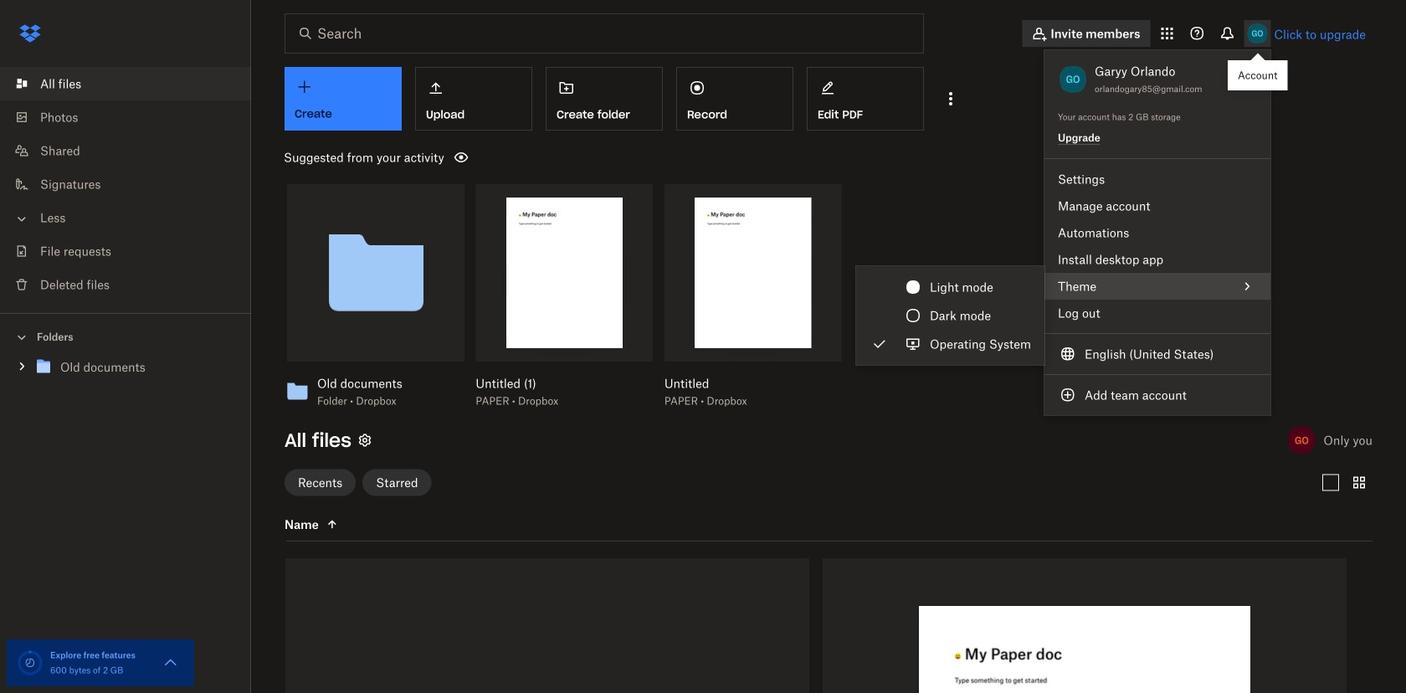 Task type: locate. For each thing, give the bounding box(es) containing it.
less image
[[13, 211, 30, 227]]

dropbox image
[[13, 17, 47, 50]]

2 menu item from the top
[[1045, 341, 1271, 368]]

list item
[[0, 67, 251, 100]]

1 vertical spatial menu item
[[1045, 341, 1271, 368]]

menu item
[[1045, 273, 1271, 300], [1045, 341, 1271, 368]]

radio item
[[856, 330, 1045, 358]]

menu
[[1045, 50, 1271, 415], [856, 266, 1045, 365]]

0 vertical spatial menu item
[[1045, 273, 1271, 300]]

list
[[0, 57, 251, 313]]



Task type: vqa. For each thing, say whether or not it's contained in the screenshot.
Links link
no



Task type: describe. For each thing, give the bounding box(es) containing it.
1 menu item from the top
[[1045, 273, 1271, 300]]

file, _ my paper doc.paper row
[[823, 558, 1347, 693]]

choose a language: image
[[1058, 344, 1078, 364]]

folder, old documents row
[[285, 558, 810, 693]]

account menu image
[[1244, 20, 1271, 47]]



